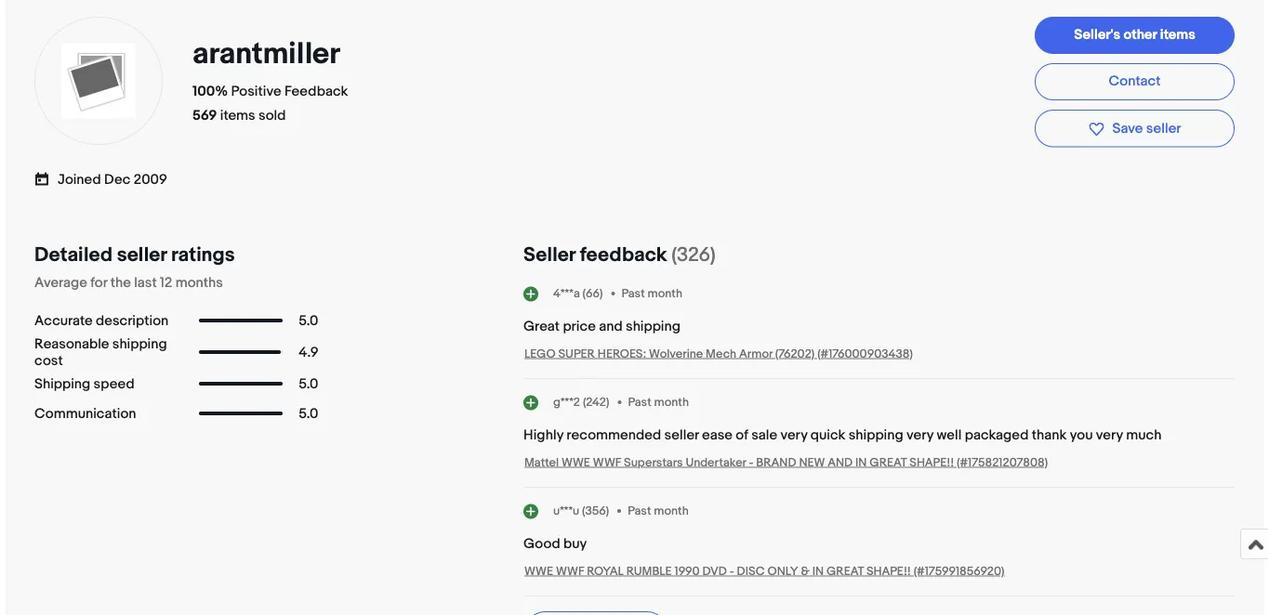 Task type: vqa. For each thing, say whether or not it's contained in the screenshot.


Task type: locate. For each thing, give the bounding box(es) containing it.
wwe wwf royal rumble 1990 dvd - disc only & in great shape!! (#175991856920) link
[[524, 565, 1005, 579]]

contact
[[1109, 74, 1161, 90]]

2 vertical spatial seller
[[664, 427, 699, 444]]

accurate
[[34, 313, 93, 329]]

1 horizontal spatial -
[[749, 456, 754, 470]]

wwe down good
[[524, 565, 553, 579]]

1 horizontal spatial wwf
[[593, 456, 621, 470]]

past up recommended
[[628, 396, 652, 410]]

1 vertical spatial past month
[[628, 396, 689, 410]]

seller left ease
[[664, 427, 699, 444]]

items right other
[[1160, 27, 1196, 44]]

(66)
[[583, 287, 603, 301]]

quick
[[811, 427, 846, 444]]

dvd
[[702, 565, 727, 579]]

u***u
[[553, 505, 580, 519]]

wwf down recommended
[[593, 456, 621, 470]]

you
[[1070, 427, 1093, 444]]

1 5.0 from the top
[[299, 313, 318, 329]]

0 horizontal spatial -
[[730, 565, 734, 579]]

past right '(356)'
[[628, 505, 651, 519]]

1 vertical spatial 5.0
[[299, 376, 318, 393]]

5.0
[[299, 313, 318, 329], [299, 376, 318, 393], [299, 406, 318, 422]]

1 vertical spatial great
[[827, 565, 864, 579]]

2 5.0 from the top
[[299, 376, 318, 393]]

great
[[870, 456, 907, 470], [827, 565, 864, 579]]

heroes:
[[598, 347, 646, 362]]

-
[[749, 456, 754, 470], [730, 565, 734, 579]]

seller inside button
[[1146, 121, 1181, 137]]

1 vertical spatial wwe
[[524, 565, 553, 579]]

g***2 (242)
[[553, 396, 610, 410]]

shipping up 'wolverine' on the right of the page
[[626, 318, 681, 335]]

brand
[[756, 456, 796, 470]]

3 5.0 from the top
[[299, 406, 318, 422]]

ratings
[[171, 243, 235, 267]]

0 vertical spatial in
[[856, 456, 867, 470]]

0 vertical spatial month
[[648, 287, 683, 301]]

100% positive feedback 569 items sold
[[192, 84, 348, 124]]

past month down 'wolverine' on the right of the page
[[628, 396, 689, 410]]

super
[[558, 347, 595, 362]]

shipping inside reasonable shipping cost
[[112, 336, 167, 353]]

past
[[622, 287, 645, 301], [628, 396, 652, 410], [628, 505, 651, 519]]

great right and
[[870, 456, 907, 470]]

2 horizontal spatial very
[[1096, 427, 1123, 444]]

past up and
[[622, 287, 645, 301]]

0 vertical spatial past month
[[622, 287, 683, 301]]

2 vertical spatial past month
[[628, 505, 689, 519]]

1 vertical spatial seller
[[117, 243, 167, 267]]

0 horizontal spatial in
[[812, 565, 824, 579]]

in right &
[[812, 565, 824, 579]]

disc
[[737, 565, 765, 579]]

seller's other items
[[1074, 27, 1196, 44]]

only
[[768, 565, 798, 579]]

2 vertical spatial shipping
[[849, 427, 904, 444]]

very right you
[[1096, 427, 1123, 444]]

feedback
[[580, 243, 667, 267]]

1 horizontal spatial in
[[856, 456, 867, 470]]

average for the last 12 months
[[34, 275, 223, 291]]

sold
[[259, 108, 286, 124]]

arantmiller link
[[192, 36, 346, 72]]

- right dvd
[[730, 565, 734, 579]]

2 vertical spatial 5.0
[[299, 406, 318, 422]]

for
[[90, 275, 107, 291]]

1 vertical spatial items
[[220, 108, 255, 124]]

0 vertical spatial seller
[[1146, 121, 1181, 137]]

0 vertical spatial -
[[749, 456, 754, 470]]

0 horizontal spatial wwf
[[556, 565, 584, 579]]

buy
[[564, 536, 587, 553]]

in
[[856, 456, 867, 470], [812, 565, 824, 579]]

and
[[599, 318, 623, 335]]

1 horizontal spatial wwe
[[562, 456, 590, 470]]

very left well
[[907, 427, 934, 444]]

1 horizontal spatial great
[[870, 456, 907, 470]]

0 horizontal spatial items
[[220, 108, 255, 124]]

month down 'wolverine' on the right of the page
[[654, 396, 689, 410]]

(#176000903438)
[[818, 347, 913, 362]]

wwf
[[593, 456, 621, 470], [556, 565, 584, 579]]

good
[[524, 536, 560, 553]]

very up "mattel wwe wwf superstars undertaker - brand new and in great shape!! (#175821207808)" link
[[781, 427, 808, 444]]

mattel
[[524, 456, 559, 470]]

reasonable
[[34, 336, 109, 353]]

month down superstars
[[654, 505, 689, 519]]

wwf down "buy"
[[556, 565, 584, 579]]

past month
[[622, 287, 683, 301], [628, 396, 689, 410], [628, 505, 689, 519]]

4***a
[[553, 287, 580, 301]]

price
[[563, 318, 596, 335]]

0 horizontal spatial seller
[[117, 243, 167, 267]]

shipping
[[626, 318, 681, 335], [112, 336, 167, 353], [849, 427, 904, 444]]

detailed seller ratings
[[34, 243, 235, 267]]

0 horizontal spatial shipping
[[112, 336, 167, 353]]

description
[[96, 313, 169, 329]]

shape!! down well
[[910, 456, 954, 470]]

seller for detailed
[[117, 243, 167, 267]]

seller right save
[[1146, 121, 1181, 137]]

wwe
[[562, 456, 590, 470], [524, 565, 553, 579]]

1 vertical spatial month
[[654, 396, 689, 410]]

seller
[[1146, 121, 1181, 137], [117, 243, 167, 267], [664, 427, 699, 444]]

2 horizontal spatial shipping
[[849, 427, 904, 444]]

wwe wwf royal rumble 1990 dvd - disc only & in great shape!! (#175991856920)
[[524, 565, 1005, 579]]

arantmiller image
[[61, 44, 136, 119]]

ease
[[702, 427, 733, 444]]

wwe right mattel
[[562, 456, 590, 470]]

0 vertical spatial great
[[870, 456, 907, 470]]

0 vertical spatial items
[[1160, 27, 1196, 44]]

seller up last
[[117, 243, 167, 267]]

past month for and
[[622, 287, 683, 301]]

seller for save
[[1146, 121, 1181, 137]]

dec
[[104, 172, 131, 189]]

1 horizontal spatial seller
[[664, 427, 699, 444]]

shape!! left (#175991856920)
[[867, 565, 911, 579]]

joined
[[58, 172, 101, 189]]

and
[[828, 456, 853, 470]]

joined dec 2009
[[58, 172, 167, 189]]

0 vertical spatial shipping
[[626, 318, 681, 335]]

0 horizontal spatial very
[[781, 427, 808, 444]]

detailed
[[34, 243, 113, 267]]

- left brand
[[749, 456, 754, 470]]

seller's
[[1074, 27, 1121, 44]]

shipping up and
[[849, 427, 904, 444]]

in right and
[[856, 456, 867, 470]]

month down (326)
[[648, 287, 683, 301]]

1 very from the left
[[781, 427, 808, 444]]

items down positive
[[220, 108, 255, 124]]

highly recommended seller ease of sale very quick shipping very well packaged thank you very much
[[524, 427, 1162, 444]]

0 horizontal spatial wwe
[[524, 565, 553, 579]]

1 horizontal spatial very
[[907, 427, 934, 444]]

very
[[781, 427, 808, 444], [907, 427, 934, 444], [1096, 427, 1123, 444]]

recommended
[[567, 427, 661, 444]]

past month down superstars
[[628, 505, 689, 519]]

0 horizontal spatial great
[[827, 565, 864, 579]]

1 vertical spatial past
[[628, 396, 652, 410]]

1 horizontal spatial shipping
[[626, 318, 681, 335]]

0 vertical spatial wwf
[[593, 456, 621, 470]]

great right &
[[827, 565, 864, 579]]

shipping down description
[[112, 336, 167, 353]]

month
[[648, 287, 683, 301], [654, 396, 689, 410], [654, 505, 689, 519]]

1 horizontal spatial items
[[1160, 27, 1196, 44]]

1 vertical spatial shipping
[[112, 336, 167, 353]]

0 vertical spatial past
[[622, 287, 645, 301]]

packaged
[[965, 427, 1029, 444]]

new
[[799, 456, 825, 470]]

2 horizontal spatial seller
[[1146, 121, 1181, 137]]

past month down feedback
[[622, 287, 683, 301]]

(#175991856920)
[[914, 565, 1005, 579]]

0 vertical spatial 5.0
[[299, 313, 318, 329]]

items inside 100% positive feedback 569 items sold
[[220, 108, 255, 124]]



Task type: describe. For each thing, give the bounding box(es) containing it.
of
[[736, 427, 748, 444]]

(76202)
[[775, 347, 815, 362]]

wolverine
[[649, 347, 703, 362]]

1 vertical spatial shape!!
[[867, 565, 911, 579]]

1990
[[675, 565, 700, 579]]

much
[[1126, 427, 1162, 444]]

great
[[524, 318, 560, 335]]

mattel wwe wwf superstars undertaker - brand new and in great shape!! (#175821207808) link
[[524, 456, 1048, 470]]

reasonable shipping cost
[[34, 336, 167, 369]]

average
[[34, 275, 87, 291]]

mattel wwe wwf superstars undertaker - brand new and in great shape!! (#175821207808)
[[524, 456, 1048, 470]]

(356)
[[582, 505, 609, 519]]

12
[[160, 275, 172, 291]]

last
[[134, 275, 157, 291]]

100%
[[192, 84, 228, 100]]

accurate description
[[34, 313, 169, 329]]

lego
[[524, 347, 556, 362]]

1 vertical spatial in
[[812, 565, 824, 579]]

0 vertical spatial shape!!
[[910, 456, 954, 470]]

5.0 for speed
[[299, 376, 318, 393]]

feedback
[[284, 84, 348, 100]]

cost
[[34, 353, 63, 369]]

&
[[801, 565, 810, 579]]

lego super heroes: wolverine mech armor (76202) (#176000903438) link
[[524, 347, 913, 362]]

royal
[[587, 565, 624, 579]]

1 vertical spatial -
[[730, 565, 734, 579]]

lego super heroes: wolverine mech armor (76202) (#176000903438)
[[524, 347, 913, 362]]

great price and shipping
[[524, 318, 681, 335]]

sale
[[752, 427, 777, 444]]

2009
[[134, 172, 167, 189]]

seller feedback (326)
[[524, 243, 716, 267]]

month for ease
[[654, 396, 689, 410]]

armor
[[739, 347, 773, 362]]

seller's other items link
[[1035, 17, 1235, 55]]

past month for seller
[[628, 396, 689, 410]]

undertaker
[[686, 456, 746, 470]]

well
[[937, 427, 962, 444]]

save seller button
[[1035, 110, 1235, 148]]

(#175821207808)
[[957, 456, 1048, 470]]

shipping
[[34, 376, 90, 393]]

arantmiller
[[192, 36, 339, 72]]

month for shipping
[[648, 287, 683, 301]]

other
[[1124, 27, 1157, 44]]

(242)
[[583, 396, 610, 410]]

positive
[[231, 84, 281, 100]]

shipping speed
[[34, 376, 135, 393]]

mech
[[706, 347, 737, 362]]

months
[[175, 275, 223, 291]]

text__icon wrapper image
[[34, 170, 58, 187]]

5.0 for description
[[299, 313, 318, 329]]

3 very from the left
[[1096, 427, 1123, 444]]

2 vertical spatial past
[[628, 505, 651, 519]]

4***a (66)
[[553, 287, 603, 301]]

seller
[[524, 243, 576, 267]]

past for and
[[622, 287, 645, 301]]

0 vertical spatial wwe
[[562, 456, 590, 470]]

good buy
[[524, 536, 587, 553]]

1 vertical spatial wwf
[[556, 565, 584, 579]]

(326)
[[672, 243, 716, 267]]

569
[[192, 108, 217, 124]]

save
[[1113, 121, 1143, 137]]

highly
[[524, 427, 563, 444]]

superstars
[[624, 456, 683, 470]]

rumble
[[627, 565, 672, 579]]

speed
[[94, 376, 135, 393]]

the
[[110, 275, 131, 291]]

4.9
[[299, 344, 319, 361]]

2 very from the left
[[907, 427, 934, 444]]

past for seller
[[628, 396, 652, 410]]

2 vertical spatial month
[[654, 505, 689, 519]]

u***u (356)
[[553, 505, 609, 519]]

g***2
[[553, 396, 580, 410]]

thank
[[1032, 427, 1067, 444]]

save seller
[[1113, 121, 1181, 137]]

communication
[[34, 406, 136, 422]]

contact link
[[1035, 64, 1235, 101]]



